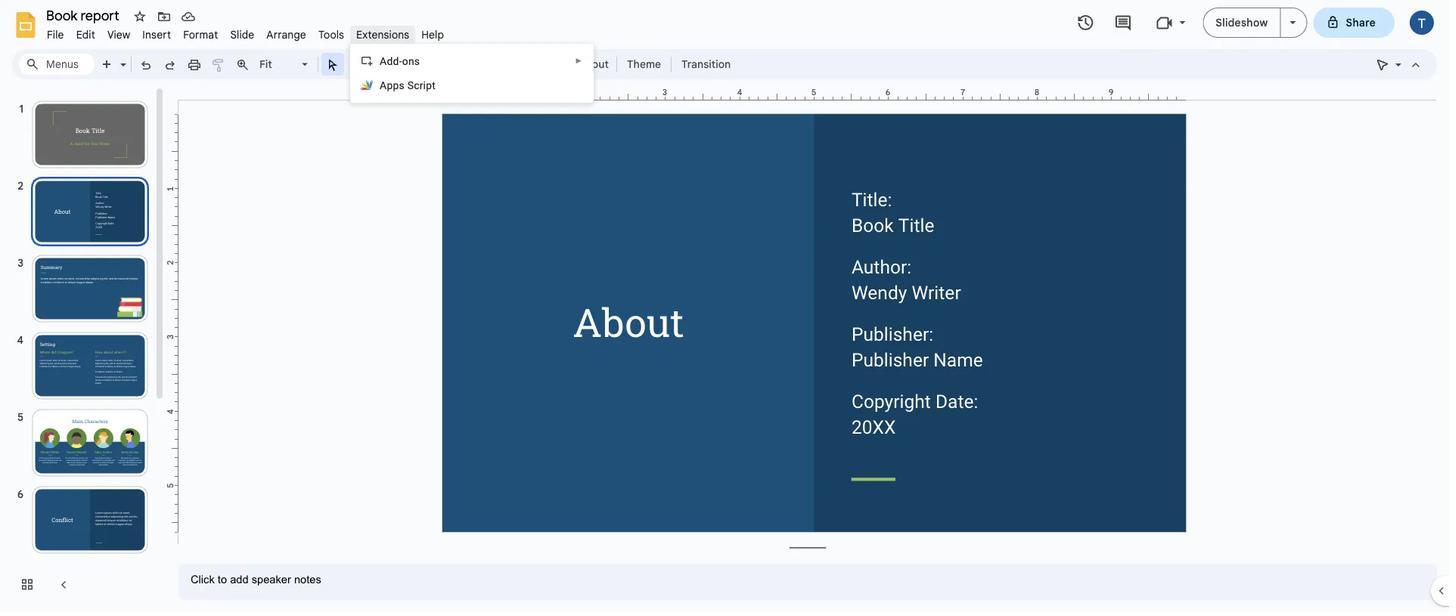Task type: vqa. For each thing, say whether or not it's contained in the screenshot.
Navigation
yes



Task type: describe. For each thing, give the bounding box(es) containing it.
Rename text field
[[41, 6, 128, 24]]

file menu item
[[41, 26, 70, 44]]

apps
[[380, 79, 405, 92]]

format
[[183, 28, 218, 41]]

menu inside application
[[350, 44, 594, 103]]

navigation inside application
[[0, 85, 166, 613]]

arrange menu item
[[261, 26, 312, 44]]

►
[[575, 57, 583, 65]]

Zoom text field
[[257, 54, 300, 75]]

view menu item
[[101, 26, 136, 44]]

extensions
[[356, 28, 409, 41]]

view
[[107, 28, 130, 41]]

main toolbar
[[94, 53, 739, 76]]

layout
[[575, 57, 609, 71]]

apps script e element
[[380, 79, 440, 92]]

Zoom field
[[255, 54, 315, 76]]

arrange
[[267, 28, 306, 41]]

share button
[[1314, 8, 1395, 38]]

mode and view toolbar
[[1371, 49, 1428, 79]]

help
[[422, 28, 444, 41]]

add-ons a element
[[380, 55, 425, 67]]

menu bar inside menu bar banner
[[41, 20, 450, 45]]

application containing slideshow
[[0, 0, 1450, 613]]



Task type: locate. For each thing, give the bounding box(es) containing it.
format menu item
[[177, 26, 224, 44]]

dd-
[[387, 55, 402, 67]]

ons
[[402, 55, 420, 67]]

edit
[[76, 28, 95, 41]]

tools menu item
[[312, 26, 350, 44]]

menu containing a
[[350, 44, 594, 103]]

Menus field
[[19, 54, 95, 75]]

insert
[[142, 28, 171, 41]]

share
[[1346, 16, 1376, 29]]

slideshow button
[[1203, 8, 1281, 38]]

a
[[380, 55, 387, 67]]

transition button
[[675, 53, 738, 76]]

insert menu item
[[136, 26, 177, 44]]

theme button
[[620, 53, 668, 76]]

tools
[[318, 28, 344, 41]]

transition
[[682, 57, 731, 71]]

a dd-ons
[[380, 55, 420, 67]]

help menu item
[[416, 26, 450, 44]]

menu bar
[[41, 20, 450, 45]]

script
[[408, 79, 436, 92]]

layout button
[[570, 53, 614, 76]]

menu
[[350, 44, 594, 103]]

slide
[[230, 28, 254, 41]]

Star checkbox
[[129, 6, 151, 27]]

slide menu item
[[224, 26, 261, 44]]

edit menu item
[[70, 26, 101, 44]]

new slide with layout image
[[117, 54, 126, 60]]

live pointer settings image
[[1392, 54, 1402, 60]]

application
[[0, 0, 1450, 613]]

presentation options image
[[1290, 21, 1296, 24]]

menu bar banner
[[0, 0, 1450, 613]]

extensions menu item
[[350, 26, 416, 44]]

theme
[[627, 57, 661, 71]]

file
[[47, 28, 64, 41]]

navigation
[[0, 85, 166, 613]]

slideshow
[[1216, 16, 1268, 29]]

menu bar containing file
[[41, 20, 450, 45]]

apps script
[[380, 79, 436, 92]]



